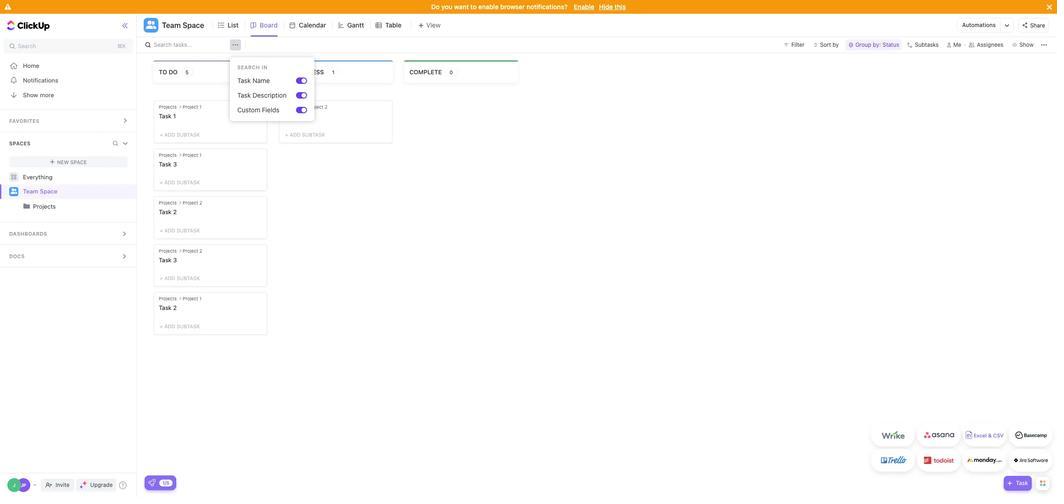 Task type: locate. For each thing, give the bounding box(es) containing it.
0 vertical spatial team space
[[162, 21, 204, 29]]

add
[[165, 132, 175, 138], [290, 132, 301, 138], [165, 180, 175, 186], [165, 228, 175, 234], [165, 276, 175, 282], [165, 324, 175, 330]]

onboarding checklist button image
[[148, 480, 156, 487]]

0 vertical spatial 3
[[173, 161, 177, 168]]

2 3 from the top
[[173, 257, 177, 264]]

to left the do
[[159, 68, 167, 76]]

everything link
[[0, 170, 137, 185]]

team for team space button
[[162, 21, 181, 29]]

1 vertical spatial team
[[23, 188, 38, 195]]

search
[[154, 41, 172, 48], [18, 43, 36, 50], [237, 64, 260, 70]]

projects link
[[1, 199, 129, 214], [33, 199, 129, 214]]

&
[[989, 433, 993, 439]]

2 for 3
[[200, 248, 202, 254]]

1 horizontal spatial search
[[154, 41, 172, 48]]

space for 'team space' link
[[40, 188, 58, 195]]

0 horizontal spatial team space
[[23, 188, 58, 195]]

+ add subtask down ‎task 1
[[160, 132, 200, 138]]

+ add subtask down ‎task 2
[[160, 324, 200, 330]]

notifications link
[[0, 73, 137, 88]]

0 vertical spatial project 2
[[308, 104, 328, 110]]

projects down everything
[[33, 203, 56, 210]]

table link
[[386, 14, 405, 37]]

share button
[[1019, 18, 1050, 33]]

enable
[[479, 3, 499, 11]]

team up 'search tasks...'
[[162, 21, 181, 29]]

1 vertical spatial 3
[[173, 257, 177, 264]]

task
[[237, 77, 251, 84], [237, 91, 251, 99], [284, 113, 297, 120], [159, 161, 172, 168], [159, 209, 172, 216], [159, 257, 172, 264], [1017, 480, 1029, 487]]

gantt
[[347, 21, 364, 29]]

favorites
[[9, 118, 39, 124]]

+ add subtask
[[160, 132, 200, 138], [285, 132, 325, 138], [160, 180, 200, 186], [160, 228, 200, 234], [160, 276, 200, 282], [160, 324, 200, 330]]

project 2 for task 3
[[183, 248, 202, 254]]

1
[[332, 69, 335, 75], [200, 104, 202, 110], [173, 113, 176, 120], [299, 113, 301, 120], [200, 152, 202, 158], [200, 296, 202, 302]]

2 ‎task from the top
[[159, 305, 172, 312]]

search up 'task name'
[[237, 64, 260, 70]]

2 vertical spatial space
[[40, 188, 58, 195]]

excel
[[974, 433, 987, 439]]

0 vertical spatial to
[[471, 3, 477, 11]]

team inside sidebar navigation
[[23, 188, 38, 195]]

1 project 1 from the top
[[183, 104, 202, 110]]

‎task 2
[[159, 305, 177, 312]]

enable
[[574, 3, 595, 11]]

csv
[[994, 433, 1004, 439]]

more
[[40, 91, 54, 99]]

task name button
[[234, 73, 296, 88]]

to right want
[[471, 3, 477, 11]]

2 horizontal spatial search
[[237, 64, 260, 70]]

notifications
[[23, 76, 58, 84]]

0 vertical spatial ‎task
[[159, 113, 172, 120]]

want
[[454, 3, 469, 11]]

in
[[284, 68, 290, 76]]

1 horizontal spatial team
[[162, 21, 181, 29]]

1 vertical spatial team space
[[23, 188, 58, 195]]

‎task
[[159, 113, 172, 120], [159, 305, 172, 312]]

tasks...
[[173, 41, 192, 48]]

3 project 1 from the top
[[183, 296, 202, 302]]

+
[[160, 132, 163, 138], [285, 132, 288, 138], [160, 180, 163, 186], [160, 228, 163, 234], [160, 276, 163, 282], [160, 324, 163, 330]]

task 2
[[159, 209, 177, 216]]

automations
[[963, 22, 997, 28]]

0 vertical spatial space
[[183, 21, 204, 29]]

search tasks...
[[154, 41, 192, 48]]

‎task for ‎task 2
[[159, 305, 172, 312]]

0 horizontal spatial search
[[18, 43, 36, 50]]

team space down everything
[[23, 188, 58, 195]]

team space
[[162, 21, 204, 29], [23, 188, 58, 195]]

task description button
[[234, 88, 296, 103]]

task 3
[[159, 161, 177, 168], [159, 257, 177, 264]]

1 horizontal spatial team space
[[162, 21, 204, 29]]

team inside button
[[162, 21, 181, 29]]

1 3 from the top
[[173, 161, 177, 168]]

task description
[[237, 91, 287, 99]]

1 vertical spatial project 2
[[183, 200, 202, 206]]

1 vertical spatial task 3
[[159, 257, 177, 264]]

automations button
[[958, 18, 1001, 32]]

team space inside sidebar navigation
[[23, 188, 58, 195]]

project 1 for ‎task 1
[[183, 104, 202, 110]]

everything
[[23, 173, 53, 181]]

team
[[162, 21, 181, 29], [23, 188, 38, 195]]

1 horizontal spatial space
[[70, 159, 87, 165]]

space down everything
[[40, 188, 58, 195]]

notifications?
[[527, 3, 568, 11]]

in
[[262, 64, 268, 70]]

3
[[173, 161, 177, 168], [173, 257, 177, 264]]

search up home
[[18, 43, 36, 50]]

project 1
[[183, 104, 202, 110], [183, 152, 202, 158], [183, 296, 202, 302]]

search left the tasks...
[[154, 41, 172, 48]]

0 vertical spatial task 3
[[159, 161, 177, 168]]

task inside the 'task name' button
[[237, 77, 251, 84]]

space right new
[[70, 159, 87, 165]]

space inside button
[[183, 21, 204, 29]]

in progress
[[284, 68, 324, 76]]

add up task 2 at left
[[165, 180, 175, 186]]

space up search tasks... text field
[[183, 21, 204, 29]]

space
[[183, 21, 204, 29], [70, 159, 87, 165], [40, 188, 58, 195]]

dashboards
[[9, 231, 47, 237]]

team space up the tasks...
[[162, 21, 204, 29]]

upgrade
[[90, 482, 113, 489]]

0 vertical spatial project 1
[[183, 104, 202, 110]]

projects down ‎task 1
[[159, 152, 177, 158]]

1 vertical spatial ‎task
[[159, 305, 172, 312]]

do
[[432, 3, 440, 11]]

project 2 for task 2
[[183, 200, 202, 206]]

1 task 3 from the top
[[159, 161, 177, 168]]

+ down ‎task 1
[[160, 132, 163, 138]]

do you want to enable browser notifications? enable hide this
[[432, 3, 626, 11]]

2 project 1 from the top
[[183, 152, 202, 158]]

0 horizontal spatial team
[[23, 188, 38, 195]]

projects inside sidebar navigation
[[33, 203, 56, 210]]

docs
[[9, 254, 25, 260]]

+ add subtask down task 1
[[285, 132, 325, 138]]

team space for team space button
[[162, 21, 204, 29]]

0 horizontal spatial space
[[40, 188, 58, 195]]

task 3 for project 2
[[159, 257, 177, 264]]

0
[[450, 69, 453, 75]]

team space inside button
[[162, 21, 204, 29]]

1/5
[[163, 481, 170, 486]]

2 vertical spatial project 2
[[183, 248, 202, 254]]

‎task 1
[[159, 113, 176, 120]]

project 2
[[308, 104, 328, 110], [183, 200, 202, 206], [183, 248, 202, 254]]

2 horizontal spatial space
[[183, 21, 204, 29]]

list link
[[228, 14, 242, 37]]

1 vertical spatial to
[[159, 68, 167, 76]]

+ down task 2 at left
[[160, 228, 163, 234]]

projects up ‎task 2
[[159, 296, 177, 302]]

to
[[471, 3, 477, 11], [159, 68, 167, 76]]

1 ‎task from the top
[[159, 113, 172, 120]]

custom fields
[[237, 106, 280, 114]]

subtask
[[177, 132, 200, 138], [302, 132, 325, 138], [177, 180, 200, 186], [177, 228, 200, 234], [177, 276, 200, 282], [177, 324, 200, 330]]

name
[[253, 77, 270, 84]]

projects up task 1
[[284, 104, 302, 110]]

2
[[325, 104, 328, 110], [200, 200, 202, 206], [173, 209, 177, 216], [200, 248, 202, 254], [173, 305, 177, 312]]

task name
[[237, 77, 270, 84]]

2 vertical spatial project 1
[[183, 296, 202, 302]]

1 vertical spatial project 1
[[183, 152, 202, 158]]

0 vertical spatial team
[[162, 21, 181, 29]]

project 1 for task 3
[[183, 152, 202, 158]]

0 horizontal spatial to
[[159, 68, 167, 76]]

project
[[183, 104, 198, 110], [308, 104, 324, 110], [183, 152, 198, 158], [183, 200, 198, 206], [183, 248, 198, 254], [183, 296, 198, 302]]

projects
[[159, 104, 177, 110], [284, 104, 302, 110], [159, 152, 177, 158], [159, 200, 177, 206], [33, 203, 56, 210], [159, 248, 177, 254], [159, 296, 177, 302]]

task 1
[[284, 113, 301, 120]]

+ add subtask down task 2 at left
[[160, 228, 200, 234]]

home link
[[0, 58, 137, 73]]

search inside sidebar navigation
[[18, 43, 36, 50]]

⌘k
[[117, 43, 126, 50]]

team down everything
[[23, 188, 38, 195]]

2 task 3 from the top
[[159, 257, 177, 264]]

list
[[228, 21, 239, 29]]

sidebar navigation
[[0, 14, 137, 498]]

search for search in
[[237, 64, 260, 70]]

projects up ‎task 1
[[159, 104, 177, 110]]



Task type: vqa. For each thing, say whether or not it's contained in the screenshot.


Task type: describe. For each thing, give the bounding box(es) containing it.
excel & csv link
[[964, 424, 1007, 447]]

home
[[23, 62, 39, 69]]

1 vertical spatial space
[[70, 159, 87, 165]]

space for team space button
[[183, 21, 204, 29]]

custom
[[237, 106, 260, 114]]

show more
[[23, 91, 54, 99]]

projects down task 2 at left
[[159, 248, 177, 254]]

upgrade link
[[76, 480, 116, 492]]

add up ‎task 2
[[165, 276, 175, 282]]

+ up task 2 at left
[[160, 180, 163, 186]]

board link
[[260, 14, 282, 37]]

new space
[[57, 159, 87, 165]]

Search tasks... text field
[[154, 39, 230, 51]]

add down task 2 at left
[[165, 228, 175, 234]]

this
[[615, 3, 626, 11]]

fields
[[262, 106, 280, 114]]

search for search
[[18, 43, 36, 50]]

‎task for ‎task 1
[[159, 113, 172, 120]]

calendar
[[299, 21, 326, 29]]

3 for project 1
[[173, 161, 177, 168]]

task 3 for project 1
[[159, 161, 177, 168]]

progress
[[292, 68, 324, 76]]

description
[[253, 91, 287, 99]]

new
[[57, 159, 69, 165]]

projects up task 2 at left
[[159, 200, 177, 206]]

board
[[260, 21, 278, 29]]

team space button
[[158, 15, 204, 35]]

share
[[1031, 22, 1046, 29]]

invite
[[56, 482, 70, 489]]

add down ‎task 1
[[165, 132, 175, 138]]

to do
[[159, 68, 178, 76]]

assignees
[[978, 41, 1004, 48]]

team for 'team space' link
[[23, 188, 38, 195]]

add down task 1
[[290, 132, 301, 138]]

2 for 2
[[200, 200, 202, 206]]

2 projects link from the left
[[33, 199, 129, 214]]

assignees button
[[966, 40, 1008, 51]]

add down ‎task 2
[[165, 324, 175, 330]]

hide
[[599, 3, 613, 11]]

gantt link
[[347, 14, 368, 37]]

do
[[169, 68, 178, 76]]

table
[[386, 21, 402, 29]]

excel & csv
[[974, 433, 1004, 439]]

favorites button
[[0, 110, 137, 132]]

+ down ‎task 2
[[160, 324, 163, 330]]

2 for 1
[[325, 104, 328, 110]]

search in
[[237, 64, 268, 70]]

project 2 for task 1
[[308, 104, 328, 110]]

complete
[[410, 68, 442, 76]]

+ add subtask up ‎task 2
[[160, 276, 200, 282]]

+ up ‎task 2
[[160, 276, 163, 282]]

project 1 for ‎task 2
[[183, 296, 202, 302]]

+ down task 1
[[285, 132, 288, 138]]

task inside task description button
[[237, 91, 251, 99]]

calendar link
[[299, 14, 330, 37]]

1 horizontal spatial to
[[471, 3, 477, 11]]

5
[[186, 69, 189, 75]]

3 for project 2
[[173, 257, 177, 264]]

browser
[[501, 3, 525, 11]]

1 projects link from the left
[[1, 199, 129, 214]]

team space link
[[23, 185, 129, 199]]

show
[[23, 91, 38, 99]]

team space for 'team space' link
[[23, 188, 58, 195]]

search for search tasks...
[[154, 41, 172, 48]]

user group image
[[10, 189, 17, 194]]

me button
[[944, 40, 966, 51]]

+ add subtask up task 2 at left
[[160, 180, 200, 186]]

me
[[954, 41, 962, 48]]

you
[[442, 3, 453, 11]]

onboarding checklist button element
[[148, 480, 156, 487]]

custom fields button
[[234, 103, 296, 118]]



